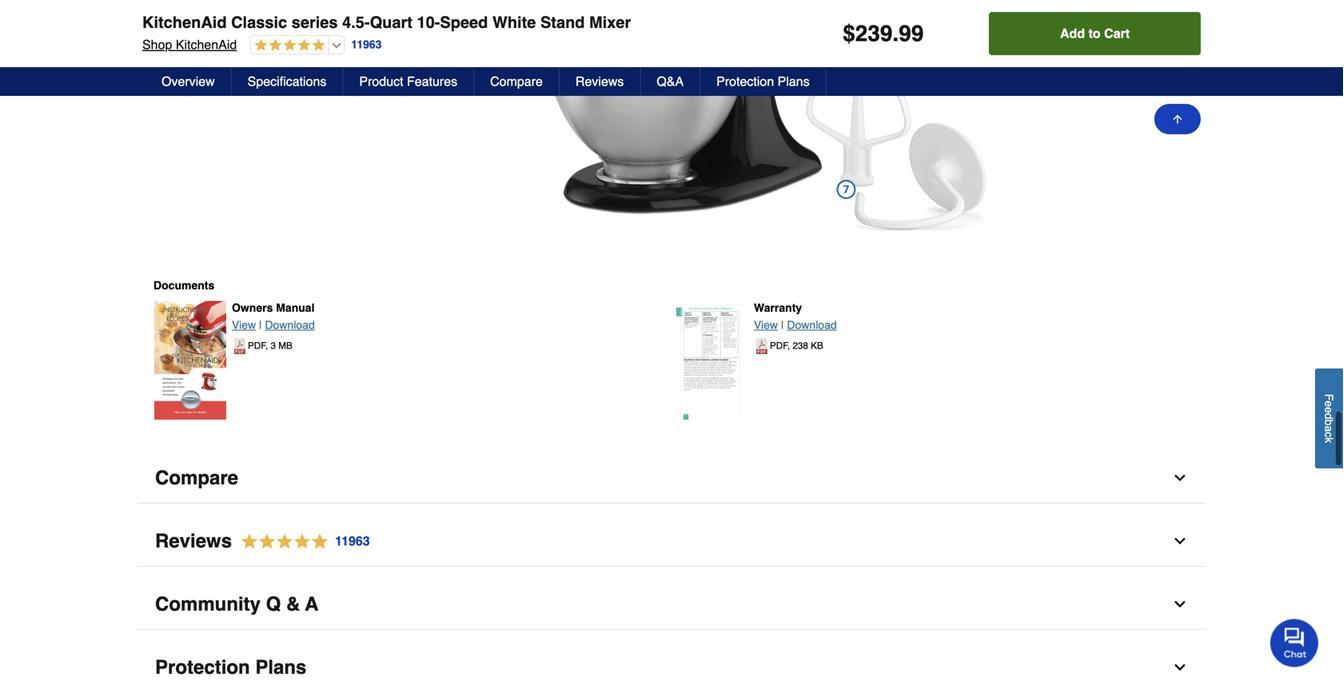 Task type: describe. For each thing, give the bounding box(es) containing it.
includes
[[420, 7, 461, 20]]

chat invite button image
[[1271, 619, 1319, 667]]

q&a
[[657, 74, 684, 89]]

reviews button
[[560, 67, 641, 96]]

to
[[1089, 26, 1101, 41]]

f e e d b a c k
[[1323, 394, 1336, 443]]

1 chevron down image from the top
[[1172, 534, 1188, 550]]

$ 239 . 99
[[843, 21, 924, 46]]

download link for owners
[[265, 319, 315, 332]]

4.5-
[[342, 13, 370, 32]]

4.8 stars image containing 11963
[[232, 531, 371, 553]]

community q & a button
[[138, 580, 1206, 630]]

0 vertical spatial compare button
[[474, 67, 560, 96]]

c
[[1323, 432, 1336, 438]]

k455
[[390, 7, 417, 20]]

chevron down image for compare
[[1172, 470, 1188, 486]]

pdf, for view
[[248, 341, 268, 351]]

view inside owners manual view | download
[[232, 319, 256, 332]]

a
[[1323, 426, 1336, 432]]

product features button
[[343, 67, 474, 96]]

q
[[266, 594, 281, 616]]

3
[[271, 341, 276, 351]]

1 vertical spatial kitchenaid
[[176, 37, 237, 52]]

0 vertical spatial 4.8 stars image
[[251, 38, 325, 53]]

1 vertical spatial compare
[[155, 467, 238, 489]]

view link for owners manual view | download
[[232, 319, 256, 332]]

plans
[[778, 74, 810, 89]]

series
[[292, 13, 338, 32]]

product
[[359, 74, 403, 89]]

a
[[305, 594, 319, 616]]

view link for warranty view | download
[[754, 319, 778, 332]]

99
[[899, 21, 924, 46]]

speed
[[440, 13, 488, 32]]

arrow up image
[[1172, 113, 1184, 126]]

0 horizontal spatial reviews
[[155, 530, 232, 552]]

add to cart button
[[989, 12, 1201, 55]]

product features
[[359, 74, 458, 89]]

238
[[793, 341, 808, 351]]

community
[[155, 594, 261, 616]]

community q & a
[[155, 594, 319, 616]]

.
[[893, 21, 899, 46]]

model
[[357, 7, 387, 20]]

overview button
[[146, 67, 232, 96]]

f
[[1323, 394, 1336, 401]]

manual
[[276, 302, 315, 314]]



Task type: vqa. For each thing, say whether or not it's contained in the screenshot.
2nd chevron down icon from the bottom of the page
yes



Task type: locate. For each thing, give the bounding box(es) containing it.
add to cart
[[1060, 26, 1130, 41]]

download link
[[265, 319, 315, 332], [787, 319, 837, 332]]

specifications
[[248, 74, 327, 89]]

0 vertical spatial compare
[[490, 74, 543, 89]]

f e e d b a c k button
[[1315, 369, 1343, 469]]

0 vertical spatial chevron down image
[[1172, 470, 1188, 486]]

compare button
[[474, 67, 560, 96], [138, 454, 1206, 504]]

4.8 stars image
[[251, 38, 325, 53], [232, 531, 371, 553]]

download up kb
[[787, 319, 837, 332]]

chevron down image inside community q & a button
[[1172, 597, 1188, 613]]

chevron down image
[[1172, 534, 1188, 550], [1172, 660, 1188, 676]]

view down 'owners'
[[232, 319, 256, 332]]

1 vertical spatial 11963
[[335, 534, 370, 549]]

download link down manual
[[265, 319, 315, 332]]

2 pdf, from the left
[[770, 341, 790, 351]]

0 vertical spatial kitchenaid
[[142, 13, 227, 32]]

1 download link from the left
[[265, 319, 315, 332]]

pdf, 3 mb
[[248, 341, 292, 351]]

1 vertical spatial reviews
[[155, 530, 232, 552]]

warranty
[[754, 302, 802, 314]]

0 vertical spatial chevron down image
[[1172, 534, 1188, 550]]

1 horizontal spatial download link
[[787, 319, 837, 332]]

owners
[[232, 302, 273, 314]]

owners manual view | download
[[232, 302, 315, 332]]

1 horizontal spatial |
[[781, 319, 784, 332]]

| down warranty
[[781, 319, 784, 332]]

2 | from the left
[[781, 319, 784, 332]]

reviews down mixer
[[576, 74, 624, 89]]

pdf, left 3
[[248, 341, 268, 351]]

kitchenaid classic series 4.5-quart 10-speed white stand mixer
[[142, 13, 631, 32]]

white
[[493, 13, 536, 32]]

download inside warranty view | download
[[787, 319, 837, 332]]

model k455 includes
[[357, 7, 461, 20]]

classic
[[231, 13, 287, 32]]

kitchenaid
[[142, 13, 227, 32], [176, 37, 237, 52]]

$
[[843, 21, 855, 46]]

pdf, left 238
[[770, 341, 790, 351]]

239
[[855, 21, 893, 46]]

pdf, for |
[[770, 341, 790, 351]]

pdf,
[[248, 341, 268, 351], [770, 341, 790, 351]]

cart
[[1104, 26, 1130, 41]]

reviews up community
[[155, 530, 232, 552]]

view link
[[232, 319, 256, 332], [754, 319, 778, 332]]

view
[[232, 319, 256, 332], [754, 319, 778, 332]]

0 vertical spatial reviews
[[576, 74, 624, 89]]

1 download from the left
[[265, 319, 315, 332]]

&
[[286, 594, 300, 616]]

0 horizontal spatial pdf,
[[248, 341, 268, 351]]

shop
[[142, 37, 172, 52]]

specifications button
[[232, 67, 343, 96]]

protection
[[717, 74, 774, 89]]

2 view link from the left
[[754, 319, 778, 332]]

reviews inside button
[[576, 74, 624, 89]]

2 view from the left
[[754, 319, 778, 332]]

overview
[[162, 74, 215, 89]]

1 view link from the left
[[232, 319, 256, 332]]

1 horizontal spatial view
[[754, 319, 778, 332]]

1 horizontal spatial compare
[[490, 74, 543, 89]]

view inside warranty view | download
[[754, 319, 778, 332]]

q&a button
[[641, 67, 701, 96]]

| inside owners manual view | download
[[259, 319, 262, 332]]

1 | from the left
[[259, 319, 262, 332]]

shop kitchenaid
[[142, 37, 237, 52]]

view link down warranty
[[754, 319, 778, 332]]

view link down 'owners'
[[232, 319, 256, 332]]

e up d
[[1323, 401, 1336, 407]]

0 horizontal spatial view link
[[232, 319, 256, 332]]

mb
[[278, 341, 292, 351]]

1 vertical spatial chevron down image
[[1172, 597, 1188, 613]]

chevron down image
[[1172, 470, 1188, 486], [1172, 597, 1188, 613]]

protection plans button
[[701, 67, 827, 96]]

download
[[265, 319, 315, 332], [787, 319, 837, 332]]

0 horizontal spatial download link
[[265, 319, 315, 332]]

10-
[[417, 13, 440, 32]]

chevron down image for community q & a
[[1172, 597, 1188, 613]]

protection plans
[[717, 74, 810, 89]]

| down 'owners'
[[259, 319, 262, 332]]

mixer
[[589, 13, 631, 32]]

features
[[407, 74, 458, 89]]

d
[[1323, 413, 1336, 420]]

download down manual
[[265, 319, 315, 332]]

1 vertical spatial compare button
[[138, 454, 1206, 504]]

1 pdf, from the left
[[248, 341, 268, 351]]

warranty view | download
[[754, 302, 837, 332]]

1 vertical spatial 4.8 stars image
[[232, 531, 371, 553]]

chevron down image inside compare button
[[1172, 470, 1188, 486]]

1 e from the top
[[1323, 401, 1336, 407]]

add
[[1060, 26, 1085, 41]]

download inside owners manual view | download
[[265, 319, 315, 332]]

1 horizontal spatial pdf,
[[770, 341, 790, 351]]

kitchenaid up overview at top
[[176, 37, 237, 52]]

e up b
[[1323, 407, 1336, 413]]

1 vertical spatial chevron down image
[[1172, 660, 1188, 676]]

4.8 stars image up &
[[232, 531, 371, 553]]

k
[[1323, 438, 1336, 443]]

1 horizontal spatial view link
[[754, 319, 778, 332]]

documents
[[154, 279, 214, 292]]

0 horizontal spatial |
[[259, 319, 262, 332]]

download link up kb
[[787, 319, 837, 332]]

stand
[[541, 13, 585, 32]]

0 horizontal spatial compare
[[155, 467, 238, 489]]

0 horizontal spatial download
[[265, 319, 315, 332]]

pdf, 238 kb
[[770, 341, 823, 351]]

0 horizontal spatial view
[[232, 319, 256, 332]]

2 chevron down image from the top
[[1172, 660, 1188, 676]]

b
[[1323, 420, 1336, 426]]

1 horizontal spatial reviews
[[576, 74, 624, 89]]

|
[[259, 319, 262, 332], [781, 319, 784, 332]]

kitchenaid up shop kitchenaid on the top of page
[[142, 13, 227, 32]]

2 download from the left
[[787, 319, 837, 332]]

view down warranty
[[754, 319, 778, 332]]

kb
[[811, 341, 823, 351]]

quart
[[370, 13, 413, 32]]

reviews
[[576, 74, 624, 89], [155, 530, 232, 552]]

1 view from the left
[[232, 319, 256, 332]]

2 e from the top
[[1323, 407, 1336, 413]]

| inside warranty view | download
[[781, 319, 784, 332]]

compare
[[490, 74, 543, 89], [155, 467, 238, 489]]

11963
[[351, 38, 382, 51], [335, 534, 370, 549]]

2 download link from the left
[[787, 319, 837, 332]]

4.8 stars image up specifications
[[251, 38, 325, 53]]

0 vertical spatial 11963
[[351, 38, 382, 51]]

e
[[1323, 401, 1336, 407], [1323, 407, 1336, 413]]

1 chevron down image from the top
[[1172, 470, 1188, 486]]

download link for warranty
[[787, 319, 837, 332]]

2 chevron down image from the top
[[1172, 597, 1188, 613]]

1 horizontal spatial download
[[787, 319, 837, 332]]



